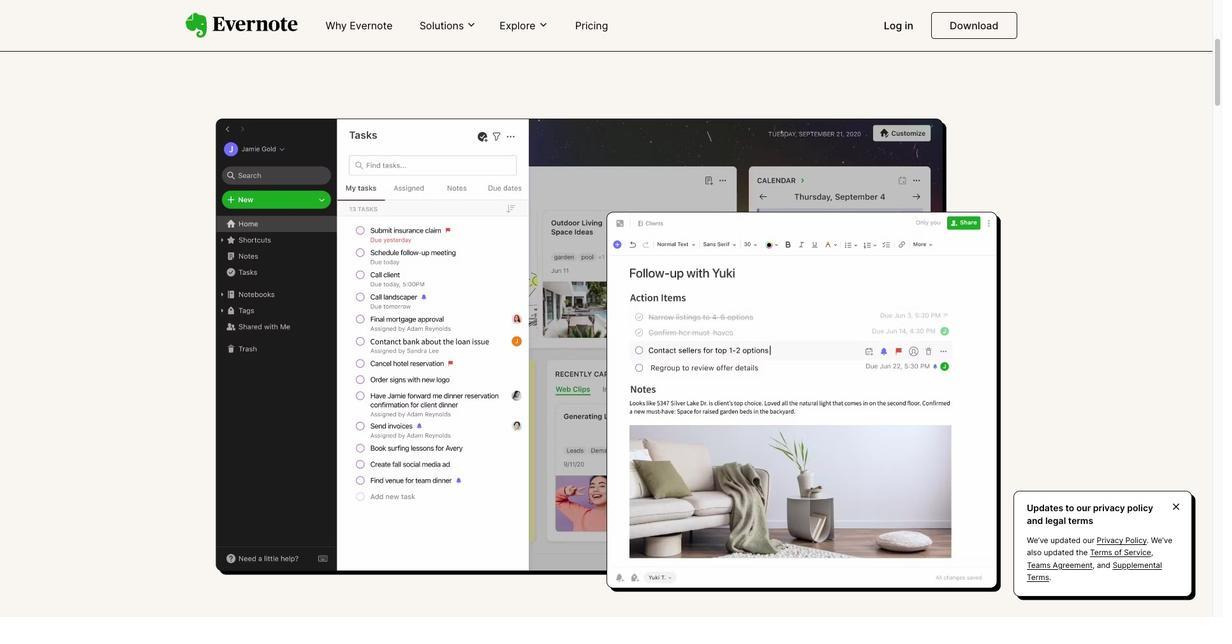 Task type: vqa. For each thing, say whether or not it's contained in the screenshot.
Personal in Keep your life on track with Evernote Personal
no



Task type: describe. For each thing, give the bounding box(es) containing it.
. for . we've also updated the
[[1147, 536, 1149, 546]]

privacy policy link
[[1097, 536, 1147, 546]]

log in link
[[877, 14, 921, 38]]

supplemental terms link
[[1027, 561, 1163, 582]]

evernote logo image
[[185, 13, 298, 38]]

our for privacy
[[1077, 503, 1091, 514]]

privacy
[[1094, 503, 1125, 514]]

and inside updates to our privacy policy and legal terms
[[1027, 515, 1044, 526]]

1 horizontal spatial ,
[[1152, 548, 1154, 558]]

teams
[[1027, 561, 1051, 570]]

agreement
[[1053, 561, 1093, 570]]

start for free link
[[504, 1, 709, 45]]

1 vertical spatial ,
[[1093, 561, 1095, 570]]

terms
[[1069, 515, 1094, 526]]

pricing link
[[568, 14, 616, 38]]

policy
[[1128, 503, 1154, 514]]

terms of service , teams agreement , and
[[1027, 548, 1154, 570]]

legal
[[1046, 515, 1066, 526]]

free
[[620, 16, 642, 30]]

pricing
[[575, 19, 608, 32]]

updates to our privacy policy and legal terms
[[1027, 503, 1154, 526]]

privacy
[[1097, 536, 1124, 546]]

download link
[[932, 12, 1017, 39]]

solutions button
[[416, 18, 481, 33]]

why evernote
[[326, 19, 393, 32]]



Task type: locate. For each thing, give the bounding box(es) containing it.
0 vertical spatial our
[[1077, 503, 1091, 514]]

updated up the
[[1051, 536, 1081, 546]]

log in
[[884, 19, 914, 32]]

why
[[326, 19, 347, 32]]

also
[[1027, 548, 1042, 558]]

terms inside supplemental terms
[[1027, 573, 1050, 582]]

and down . we've also updated the
[[1097, 561, 1111, 570]]

. down teams agreement link
[[1050, 573, 1052, 582]]

0 horizontal spatial terms
[[1027, 573, 1050, 582]]

1 vertical spatial .
[[1050, 573, 1052, 582]]

. inside . we've also updated the
[[1147, 536, 1149, 546]]

0 vertical spatial and
[[1027, 515, 1044, 526]]

download
[[950, 19, 999, 32]]

explore
[[500, 19, 536, 32]]

terms
[[1090, 548, 1113, 558], [1027, 573, 1050, 582]]

terms down the privacy
[[1090, 548, 1113, 558]]

we've
[[1027, 536, 1049, 546], [1151, 536, 1173, 546]]

for
[[601, 16, 617, 30]]

,
[[1152, 548, 1154, 558], [1093, 561, 1095, 570]]

. up service
[[1147, 536, 1149, 546]]

supplemental terms
[[1027, 561, 1163, 582]]

, up "supplemental"
[[1152, 548, 1154, 558]]

updated up teams agreement link
[[1044, 548, 1074, 558]]

updated
[[1051, 536, 1081, 546], [1044, 548, 1074, 558]]

1 vertical spatial terms
[[1027, 573, 1050, 582]]

0 horizontal spatial .
[[1050, 573, 1052, 582]]

policy
[[1126, 536, 1147, 546]]

1 horizontal spatial we've
[[1151, 536, 1173, 546]]

our up the
[[1083, 536, 1095, 546]]

solutions
[[420, 19, 464, 32]]

explore button
[[496, 18, 552, 33]]

our inside updates to our privacy policy and legal terms
[[1077, 503, 1091, 514]]

and
[[1027, 515, 1044, 526], [1097, 561, 1111, 570]]

in
[[905, 19, 914, 32]]

evernote
[[350, 19, 393, 32]]

log
[[884, 19, 902, 32]]

updates
[[1027, 503, 1064, 514]]

teams agreement link
[[1027, 561, 1093, 570]]

. for .
[[1050, 573, 1052, 582]]

of
[[1115, 548, 1122, 558]]

1 vertical spatial and
[[1097, 561, 1111, 570]]

1 vertical spatial updated
[[1044, 548, 1074, 558]]

start
[[571, 16, 598, 30]]

0 vertical spatial terms
[[1090, 548, 1113, 558]]

0 horizontal spatial we've
[[1027, 536, 1049, 546]]

terms down teams
[[1027, 573, 1050, 582]]

we've updated our privacy policy
[[1027, 536, 1147, 546]]

1 vertical spatial our
[[1083, 536, 1095, 546]]

, down . we've also updated the
[[1093, 561, 1095, 570]]

0 vertical spatial .
[[1147, 536, 1149, 546]]

0 vertical spatial ,
[[1152, 548, 1154, 558]]

the
[[1076, 548, 1088, 558]]

our for privacy
[[1083, 536, 1095, 546]]

1 horizontal spatial terms
[[1090, 548, 1113, 558]]

and inside terms of service , teams agreement , and
[[1097, 561, 1111, 570]]

tasks-kingdom hero screen image
[[185, 117, 1028, 594]]

our up terms
[[1077, 503, 1091, 514]]

updated inside . we've also updated the
[[1044, 548, 1074, 558]]

why evernote link
[[318, 14, 400, 38]]

1 horizontal spatial and
[[1097, 561, 1111, 570]]

we've inside . we've also updated the
[[1151, 536, 1173, 546]]

supplemental
[[1113, 561, 1163, 570]]

service
[[1124, 548, 1152, 558]]

0 horizontal spatial and
[[1027, 515, 1044, 526]]

terms of service link
[[1090, 548, 1152, 558]]

to
[[1066, 503, 1075, 514]]

. we've also updated the
[[1027, 536, 1173, 558]]

0 horizontal spatial ,
[[1093, 561, 1095, 570]]

our
[[1077, 503, 1091, 514], [1083, 536, 1095, 546]]

1 horizontal spatial .
[[1147, 536, 1149, 546]]

1 we've from the left
[[1027, 536, 1049, 546]]

start for free
[[571, 16, 642, 30]]

we've up also
[[1027, 536, 1049, 546]]

terms inside terms of service , teams agreement , and
[[1090, 548, 1113, 558]]

and down updates
[[1027, 515, 1044, 526]]

0 vertical spatial updated
[[1051, 536, 1081, 546]]

.
[[1147, 536, 1149, 546], [1050, 573, 1052, 582]]

2 we've from the left
[[1151, 536, 1173, 546]]

we've right policy
[[1151, 536, 1173, 546]]



